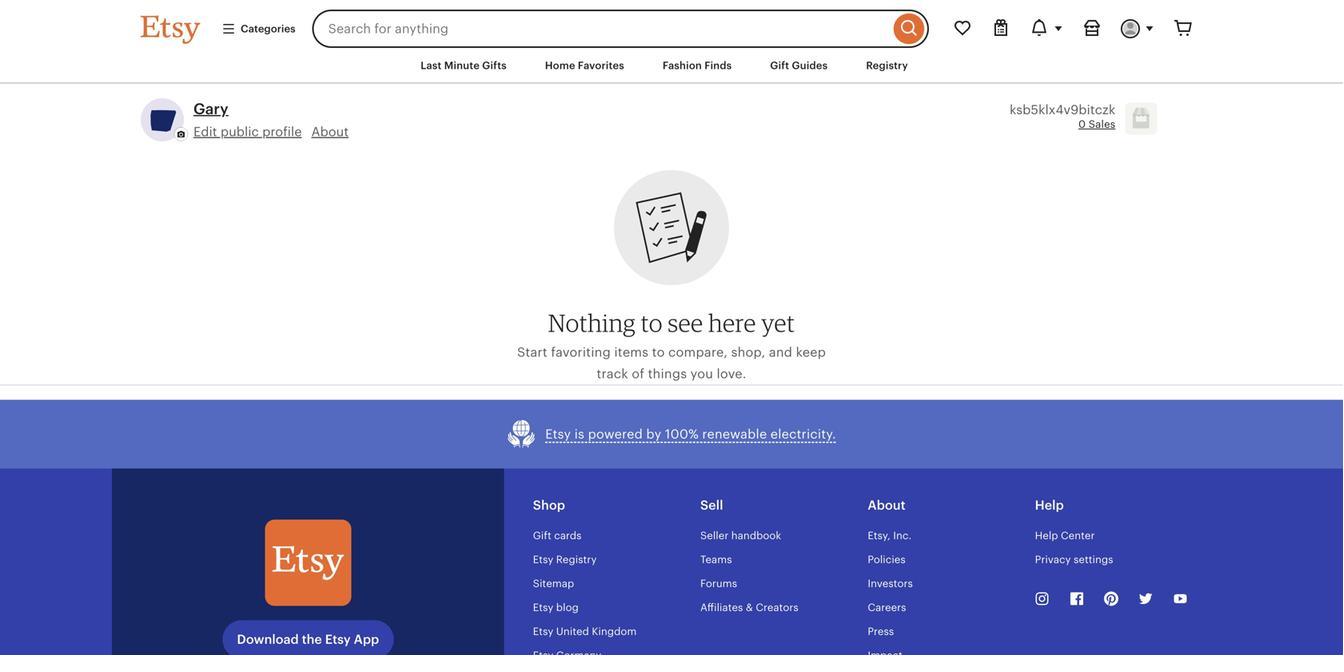 Task type: vqa. For each thing, say whether or not it's contained in the screenshot.
"GIFT CARDS"
yes



Task type: locate. For each thing, give the bounding box(es) containing it.
1 vertical spatial gift
[[533, 530, 551, 542]]

0 vertical spatial registry
[[866, 60, 908, 72]]

gift left guides at the right of page
[[770, 60, 789, 72]]

home
[[545, 60, 575, 72]]

0 vertical spatial gift
[[770, 60, 789, 72]]

shop,
[[731, 345, 765, 360]]

etsy down etsy blog link at the left
[[533, 626, 553, 638]]

menu bar
[[112, 48, 1231, 84]]

etsy is powered by 100% renewable electricity. button
[[507, 419, 836, 450]]

blog
[[556, 602, 579, 614]]

1 vertical spatial help
[[1035, 530, 1058, 542]]

forums link
[[700, 578, 737, 590]]

categories button
[[209, 14, 307, 43]]

1 help from the top
[[1035, 499, 1064, 513]]

home favorites
[[545, 60, 624, 72]]

gary button
[[193, 98, 228, 120]]

registry down cards
[[556, 554, 597, 566]]

help
[[1035, 499, 1064, 513], [1035, 530, 1058, 542]]

nothing
[[548, 308, 636, 338]]

gift cards
[[533, 530, 582, 542]]

center
[[1061, 530, 1095, 542]]

favorites
[[578, 60, 624, 72]]

careers link
[[868, 602, 906, 614]]

investors
[[868, 578, 913, 590]]

0 horizontal spatial gift
[[533, 530, 551, 542]]

none search field inside categories banner
[[312, 10, 929, 48]]

etsy left blog
[[533, 602, 553, 614]]

1 horizontal spatial about
[[868, 499, 906, 513]]

cards
[[554, 530, 582, 542]]

keep
[[796, 345, 826, 360]]

etsy blog
[[533, 602, 579, 614]]

gift cards link
[[533, 530, 582, 542]]

yet
[[761, 308, 795, 338]]

start
[[517, 345, 548, 360]]

0 horizontal spatial registry
[[556, 554, 597, 566]]

united
[[556, 626, 589, 638]]

registry right guides at the right of page
[[866, 60, 908, 72]]

to up the things
[[652, 345, 665, 360]]

fashion finds link
[[651, 51, 744, 80]]

0 horizontal spatial about
[[311, 125, 349, 139]]

press link
[[868, 626, 894, 638]]

help up help center at the right bottom of the page
[[1035, 499, 1064, 513]]

0 vertical spatial about
[[311, 125, 349, 139]]

gift for gift cards
[[533, 530, 551, 542]]

creators
[[756, 602, 799, 614]]

favoriting
[[551, 345, 611, 360]]

etsy left is
[[545, 427, 571, 442]]

gary
[[193, 100, 228, 118]]

help center
[[1035, 530, 1095, 542]]

help up privacy
[[1035, 530, 1058, 542]]

2 help from the top
[[1035, 530, 1058, 542]]

etsy for etsy is powered by 100% renewable electricity.
[[545, 427, 571, 442]]

to left see
[[641, 308, 663, 338]]

gift inside gift guides link
[[770, 60, 789, 72]]

None search field
[[312, 10, 929, 48]]

categories
[[241, 23, 295, 35]]

affiliates
[[700, 602, 743, 614]]

by
[[646, 427, 662, 442]]

about up the etsy, inc. link
[[868, 499, 906, 513]]

etsy
[[545, 427, 571, 442], [533, 554, 553, 566], [533, 602, 553, 614], [533, 626, 553, 638], [325, 633, 351, 647]]

about right profile
[[311, 125, 349, 139]]

1 horizontal spatial gift
[[770, 60, 789, 72]]

100%
[[665, 427, 699, 442]]

etsy for etsy united kingdom
[[533, 626, 553, 638]]

etsy inside button
[[545, 427, 571, 442]]

Search for anything text field
[[312, 10, 890, 48]]

download the etsy app
[[237, 633, 379, 647]]

help center link
[[1035, 530, 1095, 542]]

ksb5klx4v9bitczk
[[1010, 103, 1116, 117]]

powered
[[588, 427, 643, 442]]

minute
[[444, 60, 480, 72]]

1 vertical spatial about
[[868, 499, 906, 513]]

sitemap link
[[533, 578, 574, 590]]

etsy united kingdom link
[[533, 626, 637, 638]]

gift left cards
[[533, 530, 551, 542]]

0 vertical spatial help
[[1035, 499, 1064, 513]]

edit public profile link
[[193, 125, 302, 139]]

track
[[597, 367, 628, 381]]

privacy settings
[[1035, 554, 1113, 566]]

guides
[[792, 60, 828, 72]]

shop
[[533, 499, 565, 513]]

love.
[[717, 367, 746, 381]]

privacy settings link
[[1035, 554, 1113, 566]]

fashion finds
[[663, 60, 732, 72]]

1 vertical spatial registry
[[556, 554, 597, 566]]

gift
[[770, 60, 789, 72], [533, 530, 551, 542]]

finds
[[705, 60, 732, 72]]

you
[[690, 367, 713, 381]]

about
[[311, 125, 349, 139], [868, 499, 906, 513]]

seller
[[700, 530, 729, 542]]

registry
[[866, 60, 908, 72], [556, 554, 597, 566]]

see
[[668, 308, 703, 338]]

registry link
[[854, 51, 920, 80]]

1 horizontal spatial registry
[[866, 60, 908, 72]]

menu bar containing last minute gifts
[[112, 48, 1231, 84]]

etsy, inc.
[[868, 530, 912, 542]]

kingdom
[[592, 626, 637, 638]]

gift for gift guides
[[770, 60, 789, 72]]

etsy up sitemap
[[533, 554, 553, 566]]



Task type: describe. For each thing, give the bounding box(es) containing it.
last minute gifts
[[421, 60, 507, 72]]

forums
[[700, 578, 737, 590]]

nothing to see here yet start favoriting items to compare, shop, and keep track of things you love.
[[517, 308, 826, 381]]

seller handbook
[[700, 530, 781, 542]]

and
[[769, 345, 792, 360]]

careers
[[868, 602, 906, 614]]

gift guides link
[[758, 51, 840, 80]]

ksb5klx4v9bitczk 0 sales
[[1010, 103, 1116, 130]]

teams link
[[700, 554, 732, 566]]

last
[[421, 60, 442, 72]]

seller handbook link
[[700, 530, 781, 542]]

registry inside menu bar
[[866, 60, 908, 72]]

edit public profile
[[193, 125, 302, 139]]

affiliates & creators link
[[700, 602, 799, 614]]

&
[[746, 602, 753, 614]]

etsy right the 'the'
[[325, 633, 351, 647]]

investors link
[[868, 578, 913, 590]]

teams
[[700, 554, 732, 566]]

home favorites link
[[533, 51, 636, 80]]

policies link
[[868, 554, 906, 566]]

help for help
[[1035, 499, 1064, 513]]

download the etsy app link
[[223, 621, 394, 656]]

sitemap
[[533, 578, 574, 590]]

items
[[614, 345, 649, 360]]

affiliates & creators
[[700, 602, 799, 614]]

1 vertical spatial to
[[652, 345, 665, 360]]

etsy registry
[[533, 554, 597, 566]]

ksb5klx4v9bitczk image
[[1125, 103, 1157, 135]]

etsy, inc. link
[[868, 530, 912, 542]]

download
[[237, 633, 299, 647]]

categories banner
[[112, 0, 1231, 48]]

inc.
[[893, 530, 912, 542]]

here
[[708, 308, 756, 338]]

edit
[[193, 125, 217, 139]]

etsy blog link
[[533, 602, 579, 614]]

gift guides
[[770, 60, 828, 72]]

of
[[632, 367, 644, 381]]

sales
[[1089, 118, 1116, 130]]

etsy for etsy registry
[[533, 554, 553, 566]]

etsy registry link
[[533, 554, 597, 566]]

compare,
[[668, 345, 728, 360]]

the
[[302, 633, 322, 647]]

handbook
[[731, 530, 781, 542]]

0 vertical spatial to
[[641, 308, 663, 338]]

app
[[354, 633, 379, 647]]

fashion
[[663, 60, 702, 72]]

press
[[868, 626, 894, 638]]

profile
[[262, 125, 302, 139]]

electricity.
[[771, 427, 836, 442]]

etsy is powered by 100% renewable electricity.
[[545, 427, 836, 442]]

privacy
[[1035, 554, 1071, 566]]

ksb5klx4v9bitczk link
[[1010, 103, 1116, 117]]

gifts
[[482, 60, 507, 72]]

0
[[1079, 118, 1086, 130]]

0 sales link
[[1079, 118, 1116, 130]]

etsy,
[[868, 530, 890, 542]]

things
[[648, 367, 687, 381]]

policies
[[868, 554, 906, 566]]

renewable
[[702, 427, 767, 442]]

help for help center
[[1035, 530, 1058, 542]]

public
[[221, 125, 259, 139]]

last minute gifts link
[[409, 51, 519, 80]]

about button
[[311, 125, 349, 139]]

settings
[[1074, 554, 1113, 566]]

sell
[[700, 499, 723, 513]]

is
[[575, 427, 584, 442]]

etsy for etsy blog
[[533, 602, 553, 614]]



